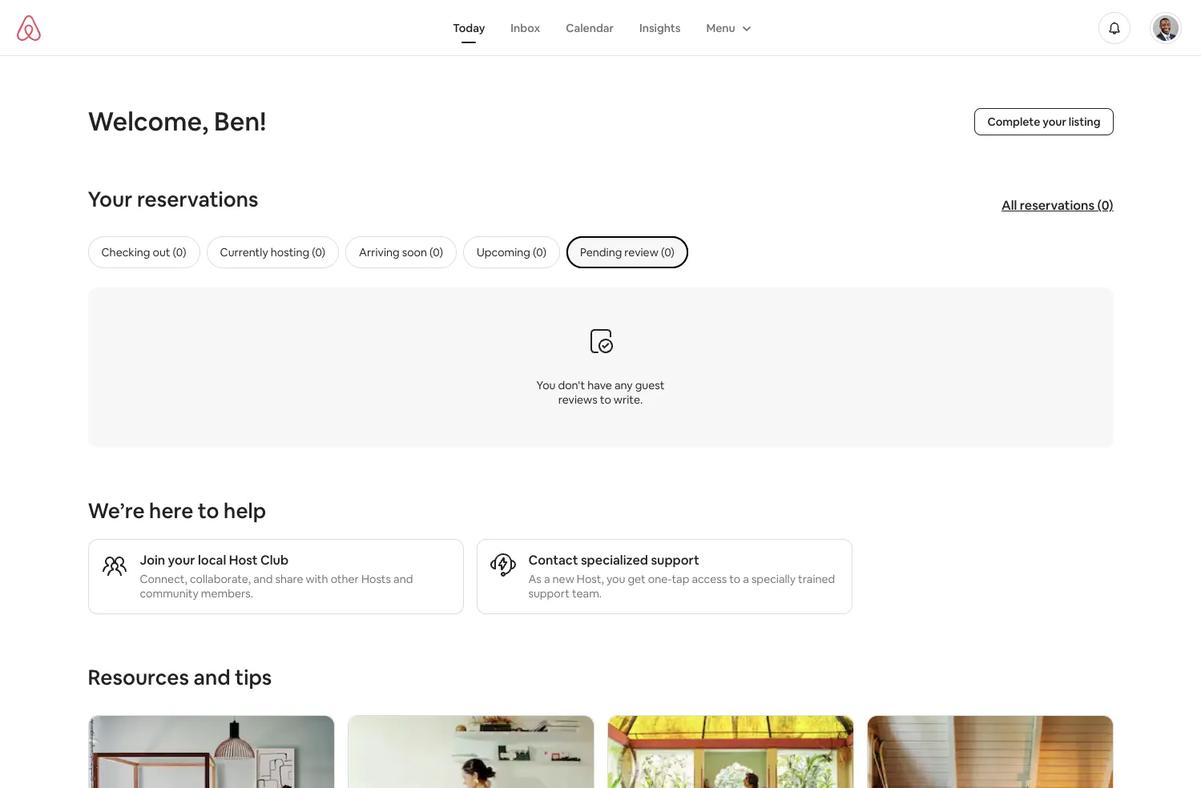 Task type: vqa. For each thing, say whether or not it's contained in the screenshot.
Yosemite in the Mariposa, California 29 miles to Yosemite National Park 5 nights · Jan 7 – 12 $960 total before taxes
no



Task type: locate. For each thing, give the bounding box(es) containing it.
0 horizontal spatial your
[[168, 552, 195, 569]]

reservations right all
[[1020, 197, 1095, 214]]

and right hosts
[[394, 572, 413, 587]]

insights
[[640, 20, 681, 35]]

welcome,
[[88, 105, 209, 138]]

0 vertical spatial (0)
[[1098, 197, 1114, 214]]

all reservations (0)
[[1002, 197, 1114, 214]]

complete your listing
[[988, 115, 1101, 129]]

calendar
[[566, 20, 614, 35]]

you don't have any guest reviews to write.
[[537, 378, 665, 407]]

ben!
[[214, 105, 266, 138]]

a right the as
[[544, 572, 550, 587]]

1 horizontal spatial a
[[743, 572, 749, 587]]

1 horizontal spatial reservations
[[1020, 197, 1095, 214]]

soon (0)
[[402, 245, 443, 260]]

tips
[[235, 665, 272, 692]]

0 horizontal spatial (0)
[[533, 245, 547, 260]]

your inside join your local host club connect, collaborate, and share with other hosts and community members.
[[168, 552, 195, 569]]

0 vertical spatial your
[[1043, 115, 1067, 129]]

and left tips
[[194, 665, 231, 692]]

arriving
[[359, 245, 400, 260]]

1 vertical spatial (0)
[[533, 245, 547, 260]]

reservations
[[137, 186, 259, 213], [1020, 197, 1095, 214]]

club
[[261, 552, 289, 569]]

1 vertical spatial to
[[730, 572, 741, 587]]

(0) inside all reservations (0) 'link'
[[1098, 197, 1114, 214]]

reservations up out (0)
[[137, 186, 259, 213]]

1 horizontal spatial (0)
[[1098, 197, 1114, 214]]

0 horizontal spatial and
[[194, 665, 231, 692]]

reservations for your
[[137, 186, 259, 213]]

1 horizontal spatial your
[[1043, 115, 1067, 129]]

contact specialized support as a new host, you get one-tap access to a specially trained support team.
[[529, 552, 836, 601]]

out (0)
[[153, 245, 186, 260]]

and
[[253, 572, 273, 587], [394, 572, 413, 587], [194, 665, 231, 692]]

to right access
[[730, 572, 741, 587]]

pending review (0)
[[580, 245, 675, 260]]

to
[[198, 498, 219, 525], [730, 572, 741, 587]]

arriving soon (0)
[[359, 245, 443, 260]]

a
[[544, 572, 550, 587], [743, 572, 749, 587]]

hosting (0)
[[271, 245, 326, 260]]

(0)
[[1098, 197, 1114, 214], [533, 245, 547, 260]]

tap
[[672, 572, 690, 587]]

community members.
[[140, 587, 253, 601]]

join your local host club connect, collaborate, and share with other hosts and community members.
[[140, 552, 413, 601]]

1 vertical spatial your
[[168, 552, 195, 569]]

thumbnail card image
[[89, 717, 334, 789], [89, 717, 334, 789], [348, 717, 594, 789], [348, 717, 594, 789], [608, 717, 853, 789], [608, 717, 853, 789], [868, 717, 1113, 789], [868, 717, 1113, 789]]

and down club
[[253, 572, 273, 587]]

1 horizontal spatial to
[[730, 572, 741, 587]]

local
[[198, 552, 226, 569]]

0 horizontal spatial reservations
[[137, 186, 259, 213]]

review (0)
[[625, 245, 675, 260]]

(0) inside reservation filters "group"
[[533, 245, 547, 260]]

your
[[1043, 115, 1067, 129], [168, 552, 195, 569]]

trained
[[799, 572, 836, 587]]

pending
[[580, 245, 622, 260]]

complete
[[988, 115, 1041, 129]]

your for local
[[168, 552, 195, 569]]

currently hosting (0)
[[220, 245, 326, 260]]

menu button
[[694, 12, 761, 43]]

all
[[1002, 197, 1018, 214]]

menu
[[707, 20, 736, 35]]

one-
[[648, 572, 672, 587]]

listing
[[1069, 115, 1101, 129]]

today link
[[440, 12, 498, 43]]

1 horizontal spatial and
[[253, 572, 273, 587]]

you
[[607, 572, 626, 587]]

to left help
[[198, 498, 219, 525]]

reservations inside 'link'
[[1020, 197, 1095, 214]]

your up the connect,
[[168, 552, 195, 569]]

checking out (0)
[[101, 245, 186, 260]]

a left specially
[[743, 572, 749, 587]]

share
[[275, 572, 303, 587]]

0 vertical spatial to
[[198, 498, 219, 525]]

get
[[628, 572, 646, 587]]

reservation filters group
[[88, 236, 1146, 269]]

don't
[[558, 378, 585, 392]]

your left listing
[[1043, 115, 1067, 129]]

main navigation menu image
[[1154, 15, 1179, 40]]

with
[[306, 572, 328, 587]]

0 horizontal spatial a
[[544, 572, 550, 587]]

hosts
[[361, 572, 391, 587]]



Task type: describe. For each thing, give the bounding box(es) containing it.
reservations for all
[[1020, 197, 1095, 214]]

insights link
[[627, 12, 694, 43]]

0 horizontal spatial to
[[198, 498, 219, 525]]

checking
[[101, 245, 150, 260]]

today
[[453, 20, 485, 35]]

1 a from the left
[[544, 572, 550, 587]]

here
[[149, 498, 193, 525]]

collaborate,
[[190, 572, 251, 587]]

your reservations
[[88, 186, 259, 213]]

all reservations (0) link
[[994, 190, 1122, 222]]

currently
[[220, 245, 268, 260]]

support
[[651, 552, 700, 569]]

upcoming (0)
[[477, 245, 547, 260]]

your
[[88, 186, 133, 213]]

2 horizontal spatial and
[[394, 572, 413, 587]]

help
[[224, 498, 266, 525]]

access
[[692, 572, 727, 587]]

other
[[331, 572, 359, 587]]

we're
[[88, 498, 145, 525]]

you
[[537, 378, 556, 392]]

upcoming
[[477, 245, 531, 260]]

join
[[140, 552, 165, 569]]

inbox
[[511, 20, 540, 35]]

resources
[[88, 665, 189, 692]]

your for listing
[[1043, 115, 1067, 129]]

host
[[229, 552, 258, 569]]

connect,
[[140, 572, 187, 587]]

welcome, ben!
[[88, 105, 266, 138]]

reviews
[[559, 392, 598, 407]]

as
[[529, 572, 542, 587]]

host,
[[577, 572, 604, 587]]

2 a from the left
[[743, 572, 749, 587]]

resources and tips
[[88, 665, 272, 692]]

have
[[588, 378, 612, 392]]

to inside contact specialized support as a new host, you get one-tap access to a specially trained support team.
[[730, 572, 741, 587]]

specially
[[752, 572, 796, 587]]

specialized
[[581, 552, 649, 569]]

contact
[[529, 552, 578, 569]]

to write.
[[600, 392, 643, 407]]

complete your listing link
[[975, 108, 1114, 135]]

we're here to help
[[88, 498, 266, 525]]

calendar link
[[553, 12, 627, 43]]

guest
[[635, 378, 665, 392]]

any
[[615, 378, 633, 392]]

inbox link
[[498, 12, 553, 43]]

new
[[553, 572, 575, 587]]

support team.
[[529, 587, 602, 601]]



